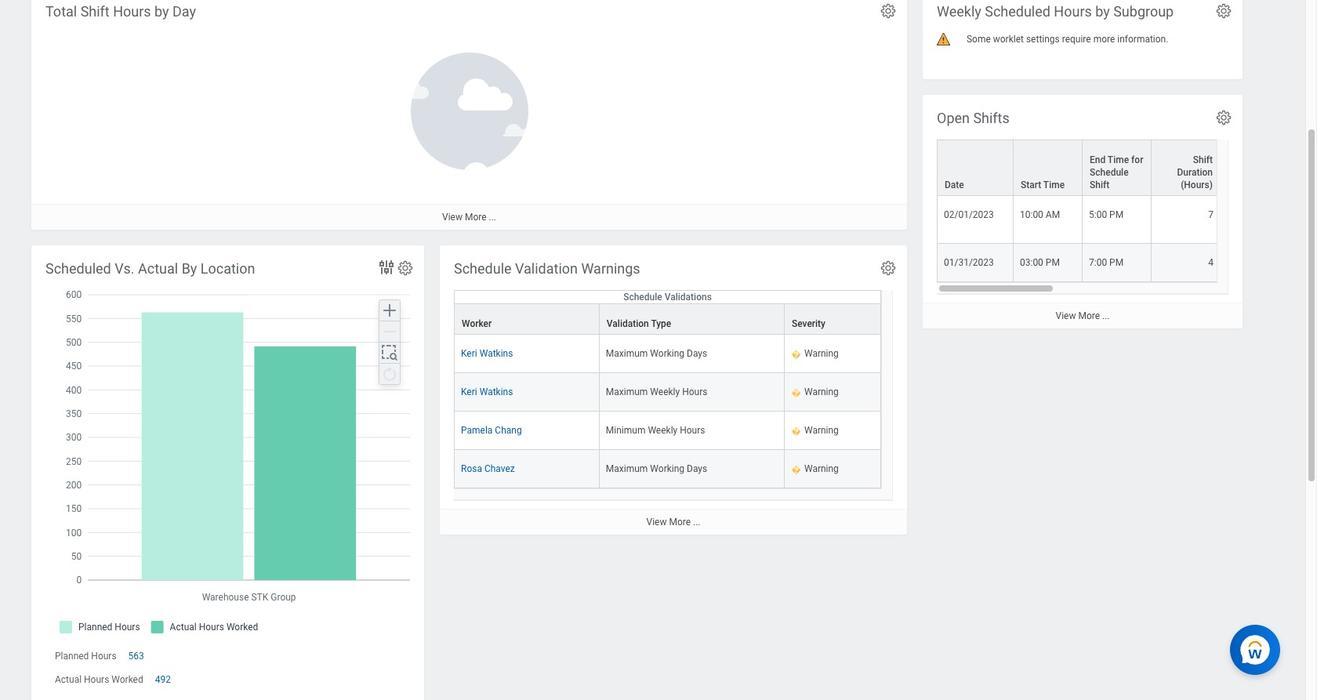 Task type: locate. For each thing, give the bounding box(es) containing it.
for
[[1132, 155, 1144, 166]]

working down type
[[650, 348, 685, 359]]

2 days from the top
[[687, 464, 708, 475]]

1 vertical spatial maximum working days element
[[606, 460, 708, 475]]

2 keri watkins from the top
[[461, 387, 513, 398]]

0 vertical spatial view
[[442, 212, 463, 223]]

view for total shift hours by day
[[442, 212, 463, 223]]

hours up the actual hours worked at the bottom of page
[[91, 651, 117, 662]]

severity image up severity icon
[[791, 387, 802, 399]]

total shift hours by day
[[45, 3, 196, 20]]

schedule up worker
[[454, 260, 512, 277]]

by
[[155, 3, 169, 20], [1096, 3, 1110, 20]]

schedule down end
[[1090, 167, 1129, 178]]

...
[[489, 212, 496, 223], [1103, 311, 1110, 322], [693, 517, 701, 528]]

keri watkins link
[[461, 345, 513, 359], [461, 384, 513, 398]]

maximum down validation type
[[606, 348, 648, 359]]

492
[[155, 675, 171, 686]]

by
[[182, 260, 197, 277]]

validation left type
[[607, 319, 649, 329]]

1 horizontal spatial scheduled
[[985, 3, 1051, 20]]

2 vertical spatial severity image
[[791, 464, 802, 476]]

schedule for schedule validations
[[624, 292, 663, 303]]

4 warning from the top
[[805, 464, 839, 475]]

0 vertical spatial maximum working days element
[[606, 345, 708, 359]]

1 horizontal spatial shift
[[1090, 180, 1110, 191]]

maximum working days element down the 'minimum weekly hours'
[[606, 460, 708, 475]]

row containing end time for schedule shift
[[937, 140, 1318, 197]]

2 horizontal spatial view more ...
[[1056, 311, 1110, 322]]

2 vertical spatial shift
[[1090, 180, 1110, 191]]

days down validation type popup button
[[687, 348, 708, 359]]

severity image for 1st warning "element" from the bottom of the schedule validation warnings element
[[791, 464, 802, 476]]

0 vertical spatial keri watkins link
[[461, 345, 513, 359]]

scheduled
[[985, 3, 1051, 20], [45, 260, 111, 277]]

1 vertical spatial keri
[[461, 387, 477, 398]]

5:00 pm
[[1089, 209, 1124, 220]]

1 maximum working days element from the top
[[606, 345, 708, 359]]

0 vertical spatial shift
[[80, 3, 110, 20]]

0 vertical spatial maximum working days
[[606, 348, 708, 359]]

2 horizontal spatial schedule
[[1090, 167, 1129, 178]]

pm right the 7:00 on the right
[[1110, 257, 1124, 268]]

schedule
[[1090, 167, 1129, 178], [454, 260, 512, 277], [624, 292, 663, 303]]

0 vertical spatial working
[[650, 348, 685, 359]]

1 vertical spatial scheduled
[[45, 260, 111, 277]]

1 vertical spatial schedule
[[454, 260, 512, 277]]

worker
[[462, 319, 492, 329]]

1 vertical spatial view more ... link
[[923, 303, 1243, 329]]

1 horizontal spatial more
[[669, 517, 691, 528]]

0 horizontal spatial actual
[[55, 675, 82, 686]]

shift duration (hours)
[[1178, 155, 1213, 191]]

492 button
[[155, 674, 173, 687]]

hours for minimum weekly hours
[[680, 425, 705, 436]]

1 maximum working days from the top
[[606, 348, 708, 359]]

warning for 1st warning "element" from the bottom of the schedule validation warnings element
[[805, 464, 839, 475]]

10:00 am
[[1020, 209, 1061, 220]]

1 severity image from the top
[[791, 348, 802, 361]]

warning
[[805, 348, 839, 359], [805, 387, 839, 398], [805, 425, 839, 436], [805, 464, 839, 475]]

0 horizontal spatial validation
[[515, 260, 578, 277]]

end time for schedule shift button
[[1083, 140, 1151, 195]]

maximum working days down type
[[606, 348, 708, 359]]

0 vertical spatial watkins
[[480, 348, 513, 359]]

time left 'for'
[[1108, 155, 1130, 166]]

severity image down severity icon
[[791, 464, 802, 476]]

rosa chavez
[[461, 464, 515, 475]]

validation inside popup button
[[607, 319, 649, 329]]

0 horizontal spatial time
[[1044, 180, 1065, 191]]

maximum down minimum
[[606, 464, 648, 475]]

row containing rosa chavez
[[454, 450, 882, 489]]

minimum weekly hours
[[606, 425, 705, 436]]

weekly
[[937, 3, 982, 20], [650, 387, 680, 398], [648, 425, 678, 436]]

keri watkins link up pamela chang link
[[461, 384, 513, 398]]

0 vertical spatial time
[[1108, 155, 1130, 166]]

4
[[1209, 257, 1214, 268]]

1 vertical spatial validation
[[607, 319, 649, 329]]

scheduled vs. actual by location
[[45, 260, 255, 277]]

shift inside total shift hours by day "element"
[[80, 3, 110, 20]]

pm right "03:00"
[[1046, 257, 1060, 268]]

scheduled left vs.
[[45, 260, 111, 277]]

2 vertical spatial view
[[647, 517, 667, 528]]

0 horizontal spatial shift
[[80, 3, 110, 20]]

1 keri watkins from the top
[[461, 348, 513, 359]]

2 vertical spatial ...
[[693, 517, 701, 528]]

worklet
[[994, 34, 1024, 45]]

0 vertical spatial ...
[[489, 212, 496, 223]]

view
[[442, 212, 463, 223], [1056, 311, 1076, 322], [647, 517, 667, 528]]

shift right total
[[80, 3, 110, 20]]

working down the 'minimum weekly hours'
[[650, 464, 685, 475]]

1 vertical spatial ...
[[1103, 311, 1110, 322]]

configure weekly scheduled hours by subgroup image
[[1216, 2, 1233, 20]]

2 maximum working days from the top
[[606, 464, 708, 475]]

configure schedule validation warnings image
[[880, 260, 897, 277]]

1 warning element from the top
[[805, 345, 839, 359]]

warning element
[[805, 345, 839, 359], [805, 384, 839, 398], [805, 422, 839, 436], [805, 460, 839, 475]]

2 warning from the top
[[805, 387, 839, 398]]

keri watkins down worker
[[461, 348, 513, 359]]

rosa chavez link
[[461, 460, 515, 475]]

keri down worker
[[461, 348, 477, 359]]

0 vertical spatial maximum
[[606, 348, 648, 359]]

2 vertical spatial weekly
[[648, 425, 678, 436]]

start time column header
[[1014, 140, 1083, 197]]

2 horizontal spatial view
[[1056, 311, 1076, 322]]

schedule inside popup button
[[624, 292, 663, 303]]

1 horizontal spatial by
[[1096, 3, 1110, 20]]

view more ... link
[[31, 204, 907, 230], [923, 303, 1243, 329], [440, 509, 907, 535]]

2 horizontal spatial ...
[[1103, 311, 1110, 322]]

start time button
[[1014, 140, 1082, 195]]

view more ... inside total shift hours by day "element"
[[442, 212, 496, 223]]

0 vertical spatial days
[[687, 348, 708, 359]]

0 horizontal spatial scheduled
[[45, 260, 111, 277]]

working
[[650, 348, 685, 359], [650, 464, 685, 475]]

keri
[[461, 348, 477, 359], [461, 387, 477, 398]]

more
[[465, 212, 487, 223], [1079, 311, 1100, 322], [669, 517, 691, 528]]

1 horizontal spatial schedule
[[624, 292, 663, 303]]

shift
[[80, 3, 110, 20], [1194, 155, 1213, 166], [1090, 180, 1110, 191]]

time for start
[[1044, 180, 1065, 191]]

keri watkins
[[461, 348, 513, 359], [461, 387, 513, 398]]

view inside open shifts element
[[1056, 311, 1076, 322]]

pm right 5:00
[[1110, 209, 1124, 220]]

configure open shifts image
[[1216, 109, 1233, 126]]

date column header
[[937, 140, 1014, 197]]

view for schedule validation warnings
[[647, 517, 667, 528]]

0 horizontal spatial more
[[465, 212, 487, 223]]

actual left by
[[138, 260, 178, 277]]

(hours)
[[1181, 180, 1213, 191]]

by inside "element"
[[155, 3, 169, 20]]

drag zoom image
[[380, 344, 399, 362]]

3 warning from the top
[[805, 425, 839, 436]]

pm
[[1110, 209, 1124, 220], [1046, 257, 1060, 268], [1110, 257, 1124, 268]]

hours
[[113, 3, 151, 20], [1054, 3, 1092, 20], [682, 387, 708, 398], [680, 425, 705, 436], [91, 651, 117, 662], [84, 675, 109, 686]]

watkins up pamela chang link
[[480, 387, 513, 398]]

days
[[687, 348, 708, 359], [687, 464, 708, 475]]

more
[[1094, 34, 1116, 45]]

maximum up minimum
[[606, 387, 648, 398]]

more for total shift hours by day
[[465, 212, 487, 223]]

row containing 01/31/2023
[[937, 244, 1318, 283]]

settings
[[1027, 34, 1060, 45]]

1 days from the top
[[687, 348, 708, 359]]

scheduled up worklet on the top right of page
[[985, 3, 1051, 20]]

2 horizontal spatial more
[[1079, 311, 1100, 322]]

view inside total shift hours by day "element"
[[442, 212, 463, 223]]

weekly inside row
[[648, 425, 678, 436]]

1 vertical spatial days
[[687, 464, 708, 475]]

2 keri watkins link from the top
[[461, 384, 513, 398]]

keri for maximum working days
[[461, 348, 477, 359]]

1 keri watkins link from the top
[[461, 345, 513, 359]]

start time
[[1021, 180, 1065, 191]]

1 horizontal spatial validation
[[607, 319, 649, 329]]

2 horizontal spatial shift
[[1194, 155, 1213, 166]]

7
[[1209, 209, 1214, 220]]

0 vertical spatial severity image
[[791, 348, 802, 361]]

2 severity image from the top
[[791, 387, 802, 399]]

0 vertical spatial more
[[465, 212, 487, 223]]

more inside schedule validation warnings element
[[669, 517, 691, 528]]

validation
[[515, 260, 578, 277], [607, 319, 649, 329]]

hours inside "element"
[[113, 3, 151, 20]]

weekly up "minimum weekly hours" element
[[650, 387, 680, 398]]

watkins down worker
[[480, 348, 513, 359]]

warning for second warning "element" from the bottom of the schedule validation warnings element
[[805, 425, 839, 436]]

weekly up some
[[937, 3, 982, 20]]

1 vertical spatial view more ...
[[1056, 311, 1110, 322]]

configure and view chart data image
[[377, 258, 396, 277]]

maximum working days for keri watkins
[[606, 348, 708, 359]]

1 working from the top
[[650, 348, 685, 359]]

keri watkins for maximum weekly hours
[[461, 387, 513, 398]]

configure scheduled vs. actual by location image
[[397, 260, 414, 277]]

03:00 pm
[[1020, 257, 1060, 268]]

keri up the "pamela"
[[461, 387, 477, 398]]

1 vertical spatial watkins
[[480, 387, 513, 398]]

maximum working days down the 'minimum weekly hours'
[[606, 464, 708, 475]]

1 vertical spatial maximum
[[606, 387, 648, 398]]

2 vertical spatial maximum
[[606, 464, 648, 475]]

date button
[[938, 140, 1013, 195]]

hours up "minimum weekly hours" element
[[682, 387, 708, 398]]

0 vertical spatial keri watkins
[[461, 348, 513, 359]]

1 vertical spatial severity image
[[791, 387, 802, 399]]

0 vertical spatial actual
[[138, 260, 178, 277]]

keri watkins link for maximum working days
[[461, 345, 513, 359]]

hours for weekly scheduled hours by subgroup
[[1054, 3, 1092, 20]]

actual down planned
[[55, 675, 82, 686]]

time for end
[[1108, 155, 1130, 166]]

shift duration (hours) button
[[1152, 140, 1220, 195]]

maximum
[[606, 348, 648, 359], [606, 387, 648, 398], [606, 464, 648, 475]]

days down the 'minimum weekly hours'
[[687, 464, 708, 475]]

3 warning element from the top
[[805, 422, 839, 436]]

hours inside row
[[680, 425, 705, 436]]

planned hours
[[55, 651, 117, 662]]

... inside schedule validation warnings element
[[693, 517, 701, 528]]

1 keri from the top
[[461, 348, 477, 359]]

end time for schedule shift column header
[[1083, 140, 1152, 197]]

0 horizontal spatial by
[[155, 3, 169, 20]]

time right "start"
[[1044, 180, 1065, 191]]

0 horizontal spatial view
[[442, 212, 463, 223]]

watkins
[[480, 348, 513, 359], [480, 387, 513, 398]]

maximum working days
[[606, 348, 708, 359], [606, 464, 708, 475]]

schedule validation warnings element
[[440, 245, 907, 535]]

2 vertical spatial schedule
[[624, 292, 663, 303]]

1 horizontal spatial actual
[[138, 260, 178, 277]]

hours down "maximum weekly hours"
[[680, 425, 705, 436]]

row containing pamela chang
[[454, 412, 882, 450]]

2 by from the left
[[1096, 3, 1110, 20]]

0 horizontal spatial view more ...
[[442, 212, 496, 223]]

2 maximum from the top
[[606, 387, 648, 398]]

0 vertical spatial scheduled
[[985, 3, 1051, 20]]

3 severity image from the top
[[791, 464, 802, 476]]

by up more
[[1096, 3, 1110, 20]]

severity image
[[791, 348, 802, 361], [791, 387, 802, 399], [791, 464, 802, 476]]

2 keri from the top
[[461, 387, 477, 398]]

... inside total shift hours by day "element"
[[489, 212, 496, 223]]

schedule up validation type
[[624, 292, 663, 303]]

0 horizontal spatial schedule
[[454, 260, 512, 277]]

maximum weekly hours
[[606, 387, 708, 398]]

... inside open shifts element
[[1103, 311, 1110, 322]]

2 vertical spatial more
[[669, 517, 691, 528]]

pm for 5:00 pm
[[1110, 209, 1124, 220]]

weekly for minimum weekly hours
[[648, 425, 678, 436]]

keri watkins link down worker
[[461, 345, 513, 359]]

severity image
[[791, 425, 802, 438]]

total
[[45, 3, 77, 20]]

more inside total shift hours by day "element"
[[465, 212, 487, 223]]

1 vertical spatial working
[[650, 464, 685, 475]]

1 horizontal spatial ...
[[693, 517, 701, 528]]

row
[[937, 140, 1318, 197], [937, 196, 1318, 244], [937, 244, 1318, 283], [454, 304, 882, 335], [454, 335, 882, 373], [454, 373, 882, 412], [454, 412, 882, 450], [454, 450, 882, 489]]

more for open shifts
[[1079, 311, 1100, 322]]

01/31/2023
[[944, 257, 994, 268]]

maximum working days inside row
[[606, 464, 708, 475]]

1 by from the left
[[155, 3, 169, 20]]

1 vertical spatial weekly
[[650, 387, 680, 398]]

shift down end
[[1090, 180, 1110, 191]]

1 watkins from the top
[[480, 348, 513, 359]]

hours up "require"
[[1054, 3, 1092, 20]]

1 horizontal spatial view
[[647, 517, 667, 528]]

subgroup
[[1114, 3, 1174, 20]]

2 working from the top
[[650, 464, 685, 475]]

days for watkins
[[687, 348, 708, 359]]

view more ...
[[442, 212, 496, 223], [1056, 311, 1110, 322], [647, 517, 701, 528]]

view more ... inside open shifts element
[[1056, 311, 1110, 322]]

3 maximum from the top
[[606, 464, 648, 475]]

more inside open shifts element
[[1079, 311, 1100, 322]]

weekly right minimum
[[648, 425, 678, 436]]

1 vertical spatial more
[[1079, 311, 1100, 322]]

1 vertical spatial view
[[1056, 311, 1076, 322]]

1 vertical spatial shift
[[1194, 155, 1213, 166]]

view more ... link inside open shifts element
[[923, 303, 1243, 329]]

actual
[[138, 260, 178, 277], [55, 675, 82, 686]]

time inside end time for schedule shift
[[1108, 155, 1130, 166]]

configure total shift hours by day image
[[880, 2, 897, 20]]

maximum working days element for keri watkins
[[606, 345, 708, 359]]

maximum working days element down type
[[606, 345, 708, 359]]

2 vertical spatial view more ...
[[647, 517, 701, 528]]

0 vertical spatial view more ...
[[442, 212, 496, 223]]

1 horizontal spatial time
[[1108, 155, 1130, 166]]

2 vertical spatial view more ... link
[[440, 509, 907, 535]]

hours down the planned hours
[[84, 675, 109, 686]]

1 horizontal spatial view more ...
[[647, 517, 701, 528]]

1 warning from the top
[[805, 348, 839, 359]]

time
[[1108, 155, 1130, 166], [1044, 180, 1065, 191]]

1 vertical spatial time
[[1044, 180, 1065, 191]]

0 vertical spatial keri
[[461, 348, 477, 359]]

0 vertical spatial view more ... link
[[31, 204, 907, 230]]

0 horizontal spatial ...
[[489, 212, 496, 223]]

maximum working days element
[[606, 345, 708, 359], [606, 460, 708, 475]]

view more ... inside schedule validation warnings element
[[647, 517, 701, 528]]

02/01/2023
[[944, 209, 994, 220]]

1 vertical spatial keri watkins
[[461, 387, 513, 398]]

1 maximum from the top
[[606, 348, 648, 359]]

1 vertical spatial keri watkins link
[[461, 384, 513, 398]]

validation up worker popup button
[[515, 260, 578, 277]]

0 vertical spatial schedule
[[1090, 167, 1129, 178]]

keri watkins up pamela chang link
[[461, 387, 513, 398]]

view inside schedule validation warnings element
[[647, 517, 667, 528]]

2 maximum working days element from the top
[[606, 460, 708, 475]]

hours left day
[[113, 3, 151, 20]]

by left day
[[155, 3, 169, 20]]

2 watkins from the top
[[480, 387, 513, 398]]

severity image down severity
[[791, 348, 802, 361]]

schedule for schedule validation warnings
[[454, 260, 512, 277]]

shift up duration
[[1194, 155, 1213, 166]]

1 vertical spatial maximum working days
[[606, 464, 708, 475]]

pm for 7:00 pm
[[1110, 257, 1124, 268]]

date
[[945, 180, 965, 191]]



Task type: vqa. For each thing, say whether or not it's contained in the screenshot.
the leftmost the actual
yes



Task type: describe. For each thing, give the bounding box(es) containing it.
reset image
[[380, 365, 399, 384]]

shifts
[[974, 110, 1010, 126]]

keri watkins link for maximum weekly hours
[[461, 384, 513, 398]]

view more ... link for total shift hours by day
[[31, 204, 907, 230]]

days for chavez
[[687, 464, 708, 475]]

0 vertical spatial weekly
[[937, 3, 982, 20]]

maximum working days for rosa chavez
[[606, 464, 708, 475]]

keri watkins for maximum working days
[[461, 348, 513, 359]]

validations
[[665, 292, 712, 303]]

validation type button
[[600, 304, 784, 334]]

weekly scheduled hours by subgroup
[[937, 3, 1174, 20]]

minimum weekly hours element
[[606, 422, 705, 436]]

hours for total shift hours by day
[[113, 3, 151, 20]]

more for schedule validation warnings
[[669, 517, 691, 528]]

vs.
[[115, 260, 135, 277]]

warning for 4th warning "element" from the bottom of the schedule validation warnings element
[[805, 348, 839, 359]]

working for chavez
[[650, 464, 685, 475]]

warnings
[[581, 260, 640, 277]]

... for schedule validation warnings
[[693, 517, 701, 528]]

row containing 02/01/2023
[[937, 196, 1318, 244]]

schedule validations
[[624, 292, 712, 303]]

0 vertical spatial validation
[[515, 260, 578, 277]]

type
[[651, 319, 672, 329]]

maximum for maximum working days element associated with keri watkins
[[606, 348, 648, 359]]

5:00
[[1089, 209, 1108, 220]]

total shift hours by day element
[[31, 0, 907, 230]]

am
[[1046, 209, 1061, 220]]

maximum weekly hours element
[[606, 384, 708, 398]]

view more ... link for open shifts
[[923, 303, 1243, 329]]

shift inside shift duration (hours)
[[1194, 155, 1213, 166]]

row containing worker
[[454, 304, 882, 335]]

shift inside end time for schedule shift
[[1090, 180, 1110, 191]]

... for open shifts
[[1103, 311, 1110, 322]]

by for day
[[155, 3, 169, 20]]

end
[[1090, 155, 1106, 166]]

planned
[[55, 651, 89, 662]]

03:00
[[1020, 257, 1044, 268]]

minimum
[[606, 425, 646, 436]]

chang
[[495, 425, 522, 436]]

watkins for maximum weekly hours
[[480, 387, 513, 398]]

chavez
[[485, 464, 515, 475]]

7:00
[[1089, 257, 1108, 268]]

pm for 03:00 pm
[[1046, 257, 1060, 268]]

some worklet settings require more information.
[[967, 34, 1169, 45]]

some
[[967, 34, 991, 45]]

keri for maximum weekly hours
[[461, 387, 477, 398]]

actual hours worked
[[55, 675, 143, 686]]

rosa
[[461, 464, 482, 475]]

worker button
[[455, 304, 599, 334]]

... for total shift hours by day
[[489, 212, 496, 223]]

weekly for maximum weekly hours
[[650, 387, 680, 398]]

563 button
[[128, 650, 147, 663]]

duration
[[1178, 167, 1213, 178]]

weekly scheduled hours by subgroup element
[[923, 0, 1243, 79]]

working for watkins
[[650, 348, 685, 359]]

view more ... for total shift hours by day
[[442, 212, 496, 223]]

maximum for rosa chavez maximum working days element
[[606, 464, 648, 475]]

view more ... for schedule validation warnings
[[647, 517, 701, 528]]

worked
[[112, 675, 143, 686]]

4 warning element from the top
[[805, 460, 839, 475]]

pamela
[[461, 425, 493, 436]]

validation type
[[607, 319, 672, 329]]

open shifts element
[[923, 95, 1318, 329]]

severity image for 4th warning "element" from the bottom of the schedule validation warnings element
[[791, 348, 802, 361]]

day
[[173, 3, 196, 20]]

1 vertical spatial actual
[[55, 675, 82, 686]]

start
[[1021, 180, 1042, 191]]

severity
[[792, 319, 826, 329]]

scheduled vs. actual by location element
[[31, 245, 424, 700]]

view more ... link for schedule validation warnings
[[440, 509, 907, 535]]

maximum for maximum weekly hours element
[[606, 387, 648, 398]]

severity image for third warning "element" from the bottom
[[791, 387, 802, 399]]

hours for maximum weekly hours
[[682, 387, 708, 398]]

end time for schedule shift
[[1090, 155, 1144, 191]]

schedule inside end time for schedule shift
[[1090, 167, 1129, 178]]

pamela chang
[[461, 425, 522, 436]]

563
[[128, 651, 144, 662]]

watkins for maximum working days
[[480, 348, 513, 359]]

location
[[201, 260, 255, 277]]

zoom out image
[[380, 322, 399, 341]]

zoom in image
[[380, 301, 399, 320]]

view more ... for open shifts
[[1056, 311, 1110, 322]]

maximum working days element for rosa chavez
[[606, 460, 708, 475]]

warning for third warning "element" from the bottom
[[805, 387, 839, 398]]

view for open shifts
[[1056, 311, 1076, 322]]

open shifts
[[937, 110, 1010, 126]]

by for subgroup
[[1096, 3, 1110, 20]]

require
[[1063, 34, 1092, 45]]

schedule validation warnings
[[454, 260, 640, 277]]

information.
[[1118, 34, 1169, 45]]

pamela chang link
[[461, 422, 522, 436]]

2 warning element from the top
[[805, 384, 839, 398]]

10:00
[[1020, 209, 1044, 220]]

severity button
[[785, 304, 881, 334]]

schedule validations button
[[455, 291, 881, 304]]

7:00 pm
[[1089, 257, 1124, 268]]

open
[[937, 110, 970, 126]]



